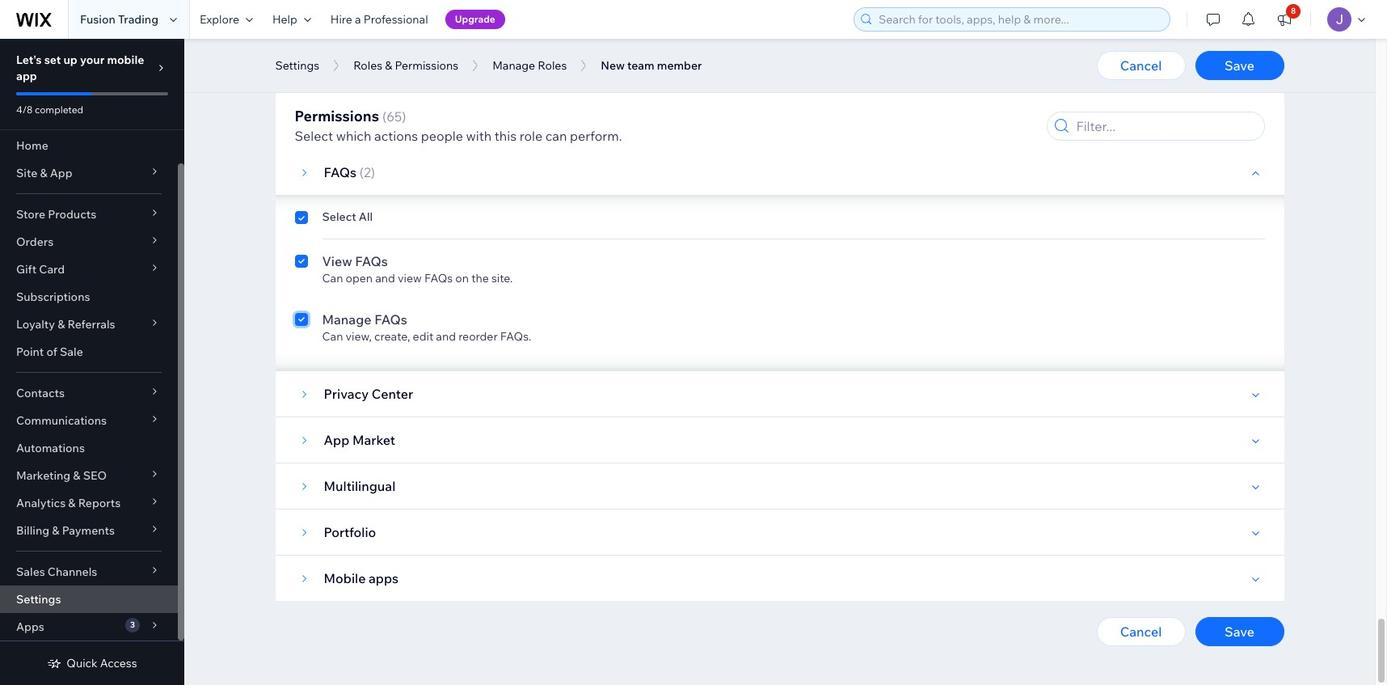 Task type: describe. For each thing, give the bounding box(es) containing it.
can for view faqs
[[322, 271, 343, 285]]

fusion trading
[[80, 12, 159, 27]]

the
[[472, 271, 489, 285]]

mobile
[[324, 570, 366, 586]]

) for faqs
[[371, 164, 375, 180]]

sales
[[16, 565, 45, 579]]

analytics & reports button
[[0, 489, 178, 517]]

1 horizontal spatial app
[[324, 432, 350, 448]]

upgrade button
[[445, 10, 505, 29]]

trading
[[118, 12, 159, 27]]

quick access
[[67, 656, 137, 670]]

edit inside manage faqs can view, create, edit and reorder faqs.
[[413, 329, 434, 344]]

app market
[[324, 432, 395, 448]]

faqs ( 2 )
[[324, 164, 375, 180]]

loyalty & referrals
[[16, 317, 115, 332]]

your
[[80, 53, 105, 67]]

files.
[[578, 108, 602, 122]]

settings for settings button
[[275, 58, 320, 73]]

apps
[[16, 620, 44, 634]]

new team member button
[[593, 53, 710, 78]]

view,
[[346, 329, 372, 344]]

2 save button from the top
[[1196, 617, 1285, 646]]

card
[[39, 262, 65, 277]]

automations link
[[0, 434, 178, 462]]

( for faqs
[[360, 164, 364, 180]]

site
[[16, 166, 37, 180]]

Search for tools, apps, help & more... field
[[874, 8, 1165, 31]]

edit inside manage logos can access my logos to edit and download logo files.
[[451, 108, 472, 122]]

mobile apps
[[324, 570, 399, 586]]

on
[[456, 271, 469, 285]]

of
[[46, 345, 57, 359]]

& for marketing
[[73, 468, 81, 483]]

2
[[364, 164, 371, 180]]

set
[[44, 53, 61, 67]]

open
[[346, 271, 373, 285]]

billing & payments button
[[0, 517, 178, 544]]

create,
[[375, 329, 410, 344]]

mobile
[[107, 53, 144, 67]]

store
[[16, 207, 45, 222]]

select for manage logos
[[322, 46, 356, 61]]

loyalty & referrals button
[[0, 311, 178, 338]]

subscriptions link
[[0, 283, 178, 311]]

access
[[100, 656, 137, 670]]

let's
[[16, 53, 42, 67]]

fusion
[[80, 12, 115, 27]]

gift card button
[[0, 256, 178, 283]]

actions
[[374, 128, 418, 144]]

perform.
[[570, 128, 622, 144]]

manage for faqs
[[322, 311, 372, 328]]

hire
[[331, 12, 353, 27]]

home link
[[0, 132, 178, 159]]

Filter... field
[[1072, 112, 1260, 140]]

reports
[[78, 496, 121, 510]]

4/8 completed
[[16, 104, 83, 116]]

payments
[[62, 523, 115, 538]]

quick
[[67, 656, 98, 670]]

1 roles from the left
[[354, 58, 383, 73]]

cancel button for second save button from the bottom of the page
[[1097, 51, 1186, 80]]

site.
[[492, 271, 513, 285]]

can
[[546, 128, 567, 144]]

view faqs can open and view faqs on the site.
[[322, 253, 513, 285]]

completed
[[35, 104, 83, 116]]

save for first save button from the bottom
[[1225, 624, 1255, 640]]

orders button
[[0, 228, 178, 256]]

2 roles from the left
[[538, 58, 567, 73]]

manage for logos
[[322, 90, 372, 106]]

orders
[[16, 235, 54, 249]]

logo
[[552, 108, 575, 122]]

point
[[16, 345, 44, 359]]

center
[[372, 386, 413, 402]]

role
[[520, 128, 543, 144]]

view
[[322, 253, 352, 269]]

hire a professional link
[[321, 0, 438, 39]]

roles & permissions button
[[345, 53, 467, 78]]

hire a professional
[[331, 12, 428, 27]]

help
[[273, 12, 297, 27]]

4/8
[[16, 104, 33, 116]]

can for manage logos
[[322, 108, 343, 122]]

billing & payments
[[16, 523, 115, 538]]

view
[[398, 271, 422, 285]]

select all for view
[[322, 209, 373, 224]]

this
[[495, 128, 517, 144]]



Task type: locate. For each thing, give the bounding box(es) containing it.
1 horizontal spatial (
[[383, 108, 387, 125]]

0 horizontal spatial roles
[[354, 58, 383, 73]]

& right site
[[40, 166, 47, 180]]

0 vertical spatial can
[[322, 108, 343, 122]]

cancel for first save button from the bottom
[[1121, 624, 1162, 640]]

edit right "to"
[[451, 108, 472, 122]]

( inside permissions ( 65 ) select which actions people with this role can perform.
[[383, 108, 387, 125]]

2 vertical spatial manage
[[322, 311, 372, 328]]

app
[[50, 166, 72, 180], [324, 432, 350, 448]]

settings button
[[267, 53, 328, 78]]

1 save from the top
[[1225, 57, 1255, 74]]

and inside view faqs can open and view faqs on the site.
[[375, 271, 395, 285]]

and inside manage logos can access my logos to edit and download logo files.
[[475, 108, 494, 122]]

save button
[[1196, 51, 1285, 80], [1196, 617, 1285, 646]]

manage up access
[[322, 90, 372, 106]]

new
[[601, 58, 625, 73]]

) for permissions
[[402, 108, 406, 125]]

manage logos can access my logos to edit and download logo files.
[[322, 90, 602, 122]]

& for billing
[[52, 523, 59, 538]]

can inside manage logos can access my logos to edit and download logo files.
[[322, 108, 343, 122]]

None checkbox
[[295, 46, 308, 66], [295, 88, 308, 122], [295, 209, 308, 229], [295, 46, 308, 66], [295, 88, 308, 122], [295, 209, 308, 229]]

& for site
[[40, 166, 47, 180]]

manage inside manage roles button
[[493, 58, 536, 73]]

select all down hire
[[322, 46, 373, 61]]

0 horizontal spatial edit
[[413, 329, 434, 344]]

faqs left on
[[425, 271, 453, 285]]

select up view
[[322, 209, 356, 224]]

2 cancel button from the top
[[1097, 617, 1186, 646]]

1 horizontal spatial roles
[[538, 58, 567, 73]]

1 vertical spatial and
[[375, 271, 395, 285]]

& right billing
[[52, 523, 59, 538]]

manage inside manage logos can access my logos to edit and download logo files.
[[322, 90, 372, 106]]

select all for manage
[[322, 46, 373, 61]]

all for faqs
[[359, 209, 373, 224]]

people
[[421, 128, 463, 144]]

1 horizontal spatial edit
[[451, 108, 472, 122]]

1 vertical spatial )
[[371, 164, 375, 180]]

0 horizontal spatial (
[[360, 164, 364, 180]]

which
[[336, 128, 372, 144]]

seo
[[83, 468, 107, 483]]

sales channels button
[[0, 558, 178, 586]]

roles up logo
[[538, 58, 567, 73]]

select down hire
[[322, 46, 356, 61]]

settings down help button at the left top of the page
[[275, 58, 320, 73]]

access
[[346, 108, 381, 122]]

) right my
[[402, 108, 406, 125]]

2 can from the top
[[322, 271, 343, 285]]

1 all from the top
[[359, 46, 373, 61]]

team
[[628, 58, 655, 73]]

communications button
[[0, 407, 178, 434]]

( down which
[[360, 164, 364, 180]]

2 all from the top
[[359, 209, 373, 224]]

app right site
[[50, 166, 72, 180]]

member
[[657, 58, 702, 73]]

communications
[[16, 413, 107, 428]]

1 select all from the top
[[322, 46, 373, 61]]

faqs up open at the left of page
[[355, 253, 388, 269]]

site & app
[[16, 166, 72, 180]]

2 select all from the top
[[322, 209, 373, 224]]

select inside permissions ( 65 ) select which actions people with this role can perform.
[[295, 128, 333, 144]]

analytics
[[16, 496, 66, 510]]

1 vertical spatial app
[[324, 432, 350, 448]]

store products
[[16, 207, 96, 222]]

select left which
[[295, 128, 333, 144]]

0 vertical spatial permissions
[[395, 58, 459, 73]]

can inside manage faqs can view, create, edit and reorder faqs.
[[322, 329, 343, 344]]

& for roles
[[385, 58, 393, 73]]

gift
[[16, 262, 37, 277]]

point of sale
[[16, 345, 83, 359]]

& inside "popup button"
[[73, 468, 81, 483]]

& left seo
[[73, 468, 81, 483]]

1 vertical spatial select
[[295, 128, 333, 144]]

0 vertical spatial )
[[402, 108, 406, 125]]

all
[[359, 46, 373, 61], [359, 209, 373, 224]]

& for loyalty
[[58, 317, 65, 332]]

sales channels
[[16, 565, 97, 579]]

edit right create,
[[413, 329, 434, 344]]

settings inside button
[[275, 58, 320, 73]]

1 vertical spatial settings
[[16, 592, 61, 607]]

products
[[48, 207, 96, 222]]

new team member
[[601, 58, 702, 73]]

2 save from the top
[[1225, 624, 1255, 640]]

0 vertical spatial and
[[475, 108, 494, 122]]

0 horizontal spatial and
[[375, 271, 395, 285]]

professional
[[364, 12, 428, 27]]

permissions inside permissions ( 65 ) select which actions people with this role can perform.
[[295, 107, 379, 125]]

privacy center
[[324, 386, 413, 402]]

permissions inside button
[[395, 58, 459, 73]]

to
[[438, 108, 449, 122]]

roles & permissions
[[354, 58, 459, 73]]

permissions up which
[[295, 107, 379, 125]]

a
[[355, 12, 361, 27]]

billing
[[16, 523, 49, 538]]

) inside permissions ( 65 ) select which actions people with this role can perform.
[[402, 108, 406, 125]]

can down view
[[322, 271, 343, 285]]

0 vertical spatial (
[[383, 108, 387, 125]]

quick access button
[[47, 656, 137, 670]]

can inside view faqs can open and view faqs on the site.
[[322, 271, 343, 285]]

( right access
[[383, 108, 387, 125]]

and up the with at left top
[[475, 108, 494, 122]]

2 horizontal spatial and
[[475, 108, 494, 122]]

0 vertical spatial edit
[[451, 108, 472, 122]]

0 horizontal spatial settings
[[16, 592, 61, 607]]

select all down faqs ( 2 )
[[322, 209, 373, 224]]

portfolio
[[324, 524, 376, 540]]

my
[[384, 108, 400, 122]]

1 vertical spatial cancel
[[1121, 624, 1162, 640]]

and left view
[[375, 271, 395, 285]]

select all
[[322, 46, 373, 61], [322, 209, 373, 224]]

save for second save button from the bottom of the page
[[1225, 57, 1255, 74]]

with
[[466, 128, 492, 144]]

1 can from the top
[[322, 108, 343, 122]]

can for manage faqs
[[322, 329, 343, 344]]

app left market
[[324, 432, 350, 448]]

0 vertical spatial cancel
[[1121, 57, 1162, 74]]

0 vertical spatial app
[[50, 166, 72, 180]]

None checkbox
[[295, 252, 308, 285], [295, 310, 308, 344], [295, 252, 308, 285], [295, 310, 308, 344]]

2 vertical spatial can
[[322, 329, 343, 344]]

1 vertical spatial permissions
[[295, 107, 379, 125]]

and
[[475, 108, 494, 122], [375, 271, 395, 285], [436, 329, 456, 344]]

manage for roles
[[493, 58, 536, 73]]

1 vertical spatial logos
[[403, 108, 435, 122]]

privacy
[[324, 386, 369, 402]]

gift card
[[16, 262, 65, 277]]

2 vertical spatial and
[[436, 329, 456, 344]]

point of sale link
[[0, 338, 178, 366]]

and inside manage faqs can view, create, edit and reorder faqs.
[[436, 329, 456, 344]]

marketing
[[16, 468, 71, 483]]

faqs left 2 at the left of the page
[[324, 164, 357, 180]]

settings link
[[0, 586, 178, 613]]

1 vertical spatial cancel button
[[1097, 617, 1186, 646]]

3 can from the top
[[322, 329, 343, 344]]

manage up the download
[[493, 58, 536, 73]]

app
[[16, 69, 37, 83]]

1 vertical spatial save
[[1225, 624, 1255, 640]]

& left reports
[[68, 496, 76, 510]]

1 horizontal spatial permissions
[[395, 58, 459, 73]]

download
[[497, 108, 549, 122]]

apps
[[369, 570, 399, 586]]

& down professional on the left top of page
[[385, 58, 393, 73]]

store products button
[[0, 201, 178, 228]]

cancel
[[1121, 57, 1162, 74], [1121, 624, 1162, 640]]

contacts button
[[0, 379, 178, 407]]

faqs up create,
[[375, 311, 407, 328]]

1 horizontal spatial )
[[402, 108, 406, 125]]

can up which
[[322, 108, 343, 122]]

1 vertical spatial save button
[[1196, 617, 1285, 646]]

logos
[[375, 90, 412, 106], [403, 108, 435, 122]]

0 horizontal spatial )
[[371, 164, 375, 180]]

1 cancel button from the top
[[1097, 51, 1186, 80]]

app inside site & app dropdown button
[[50, 166, 72, 180]]

& right "loyalty"
[[58, 317, 65, 332]]

settings down sales
[[16, 592, 61, 607]]

1 vertical spatial manage
[[322, 90, 372, 106]]

& inside 'popup button'
[[68, 496, 76, 510]]

&
[[385, 58, 393, 73], [40, 166, 47, 180], [58, 317, 65, 332], [73, 468, 81, 483], [68, 496, 76, 510], [52, 523, 59, 538]]

explore
[[200, 12, 239, 27]]

0 vertical spatial select all
[[322, 46, 373, 61]]

manage up view,
[[322, 311, 372, 328]]

logos up my
[[375, 90, 412, 106]]

faqs
[[324, 164, 357, 180], [355, 253, 388, 269], [425, 271, 453, 285], [375, 311, 407, 328]]

0 horizontal spatial permissions
[[295, 107, 379, 125]]

1 horizontal spatial settings
[[275, 58, 320, 73]]

0 vertical spatial all
[[359, 46, 373, 61]]

2 vertical spatial select
[[322, 209, 356, 224]]

65
[[387, 108, 402, 125]]

8
[[1292, 6, 1297, 16]]

manage roles
[[493, 58, 567, 73]]

settings for settings link
[[16, 592, 61, 607]]

& inside button
[[385, 58, 393, 73]]

sale
[[60, 345, 83, 359]]

cancel for second save button from the bottom of the page
[[1121, 57, 1162, 74]]

cancel button for first save button from the bottom
[[1097, 617, 1186, 646]]

3
[[130, 620, 135, 630]]

market
[[353, 432, 395, 448]]

roles down a
[[354, 58, 383, 73]]

0 vertical spatial cancel button
[[1097, 51, 1186, 80]]

manage inside manage faqs can view, create, edit and reorder faqs.
[[322, 311, 372, 328]]

and left reorder
[[436, 329, 456, 344]]

reorder
[[459, 329, 498, 344]]

0 vertical spatial logos
[[375, 90, 412, 106]]

upgrade
[[455, 13, 496, 25]]

8 button
[[1267, 0, 1303, 39]]

settings inside sidebar element
[[16, 592, 61, 607]]

site & app button
[[0, 159, 178, 187]]

all for logos
[[359, 46, 373, 61]]

contacts
[[16, 386, 65, 400]]

sidebar element
[[0, 39, 184, 685]]

0 vertical spatial settings
[[275, 58, 320, 73]]

& inside popup button
[[52, 523, 59, 538]]

all down 2 at the left of the page
[[359, 209, 373, 224]]

loyalty
[[16, 317, 55, 332]]

0 vertical spatial save
[[1225, 57, 1255, 74]]

(
[[383, 108, 387, 125], [360, 164, 364, 180]]

select for view faqs
[[322, 209, 356, 224]]

subscriptions
[[16, 290, 90, 304]]

logos left "to"
[[403, 108, 435, 122]]

up
[[63, 53, 78, 67]]

home
[[16, 138, 48, 153]]

0 vertical spatial manage
[[493, 58, 536, 73]]

) down which
[[371, 164, 375, 180]]

& for analytics
[[68, 496, 76, 510]]

permissions up "to"
[[395, 58, 459, 73]]

referrals
[[68, 317, 115, 332]]

1 save button from the top
[[1196, 51, 1285, 80]]

channels
[[48, 565, 97, 579]]

2 cancel from the top
[[1121, 624, 1162, 640]]

can left view,
[[322, 329, 343, 344]]

manage roles button
[[485, 53, 575, 78]]

1 vertical spatial can
[[322, 271, 343, 285]]

1 vertical spatial edit
[[413, 329, 434, 344]]

1 vertical spatial (
[[360, 164, 364, 180]]

1 cancel from the top
[[1121, 57, 1162, 74]]

0 vertical spatial save button
[[1196, 51, 1285, 80]]

marketing & seo
[[16, 468, 107, 483]]

analytics & reports
[[16, 496, 121, 510]]

1 vertical spatial all
[[359, 209, 373, 224]]

1 vertical spatial select all
[[322, 209, 373, 224]]

faqs inside manage faqs can view, create, edit and reorder faqs.
[[375, 311, 407, 328]]

0 vertical spatial select
[[322, 46, 356, 61]]

0 horizontal spatial app
[[50, 166, 72, 180]]

1 horizontal spatial and
[[436, 329, 456, 344]]

all down a
[[359, 46, 373, 61]]

( for permissions
[[383, 108, 387, 125]]



Task type: vqa. For each thing, say whether or not it's contained in the screenshot.
top Save button
yes



